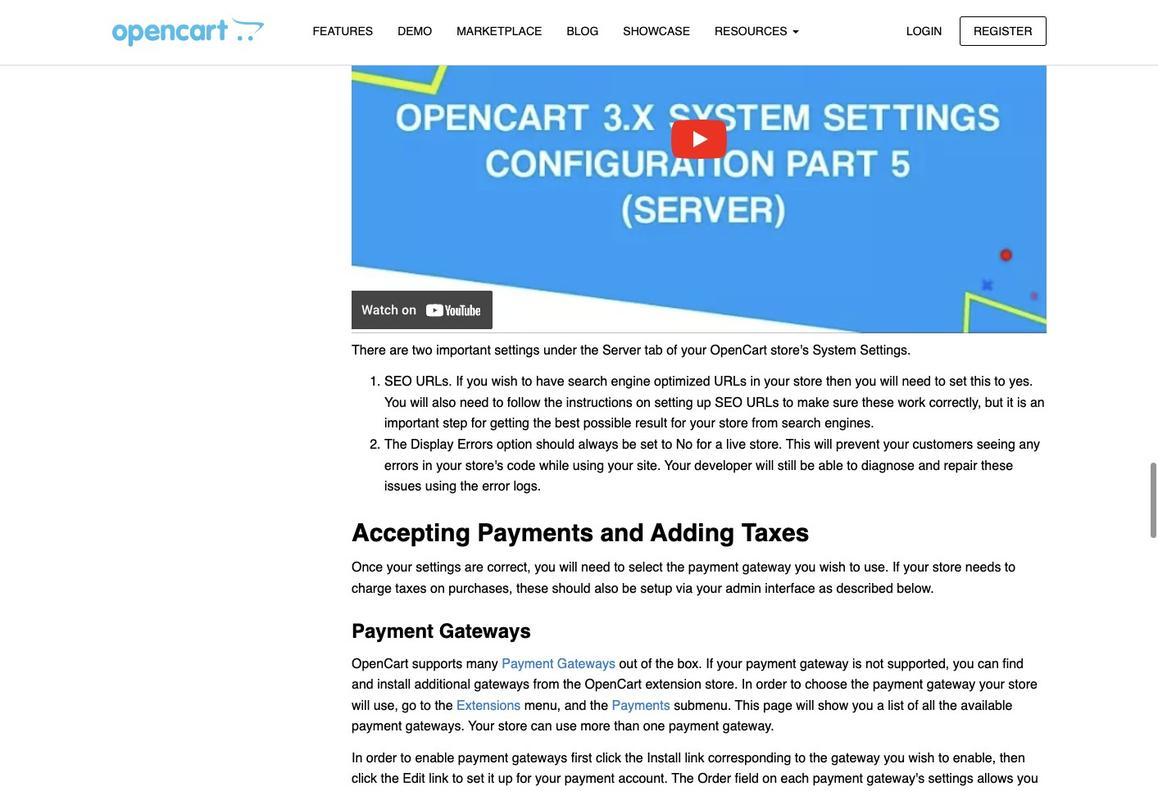 Task type: locate. For each thing, give the bounding box(es) containing it.
able
[[818, 459, 843, 473]]

store up make
[[793, 375, 822, 389]]

0 vertical spatial this
[[786, 438, 811, 452]]

will inside the out of the box. if your payment gateway is not supported, you can find and install additional gateways from the opencart extension store. in order to choose the payment gateway your store will use, go to the
[[352, 699, 370, 714]]

1 horizontal spatial up
[[697, 396, 711, 410]]

gateway up gateway's
[[831, 751, 880, 766]]

seo up live
[[715, 396, 743, 410]]

possible
[[583, 417, 632, 431]]

1 horizontal spatial also
[[594, 582, 618, 596]]

1 vertical spatial on
[[430, 582, 445, 596]]

store inside the out of the box. if your payment gateway is not supported, you can find and install additional gateways from the opencart extension store. in order to choose the payment gateway your store will use, go to the
[[1008, 678, 1038, 693]]

in right optimized
[[750, 375, 760, 389]]

1 vertical spatial need
[[460, 396, 489, 410]]

1 vertical spatial if
[[892, 561, 900, 576]]

login
[[906, 24, 942, 37]]

if right 'box.'
[[706, 657, 713, 672]]

additional
[[414, 678, 470, 693]]

important right two in the left of the page
[[436, 343, 491, 358]]

should
[[536, 438, 575, 452], [552, 582, 591, 596]]

payment
[[352, 621, 434, 644], [502, 657, 554, 672]]

1 vertical spatial gateways
[[557, 657, 615, 672]]

2 vertical spatial need
[[581, 561, 610, 576]]

0 horizontal spatial can
[[531, 720, 552, 735]]

server
[[602, 343, 641, 358]]

store left needs
[[933, 561, 962, 576]]

0 horizontal spatial then
[[826, 375, 852, 389]]

0 horizontal spatial gateways
[[439, 621, 531, 644]]

result
[[635, 417, 667, 431]]

your inside seo urls. if you wish to have search engine optimized urls in your store then you will need to set this to yes. you will also need to follow the instructions on setting up seo urls to make sure these work correctly, but it is an important step for getting the best possible result for your store from search engines. the display errors option should always be set to no for a live store. this will prevent your customers seeing any errors in your store's code while using your site. your developer will still be able to diagnose and repair these issues using the error logs.
[[664, 459, 691, 473]]

1 horizontal spatial then
[[1000, 751, 1025, 766]]

order up "page"
[[756, 678, 787, 693]]

getting
[[490, 417, 529, 431]]

is inside the out of the box. if your payment gateway is not supported, you can find and install additional gateways from the opencart extension store. in order to choose the payment gateway your store will use, go to the
[[852, 657, 862, 672]]

select
[[629, 561, 663, 576]]

of right the out
[[641, 657, 652, 672]]

1 horizontal spatial in
[[742, 678, 753, 693]]

0 horizontal spatial search
[[568, 375, 607, 389]]

you inside submenu. this page will show you a list of all the available payment gateways. your store can use more than one payment gateway.
[[852, 699, 873, 714]]

search down make
[[782, 417, 821, 431]]

0 vertical spatial link
[[685, 751, 704, 766]]

1 horizontal spatial link
[[685, 751, 704, 766]]

your down no
[[664, 459, 691, 473]]

1 horizontal spatial this
[[786, 438, 811, 452]]

many
[[466, 657, 498, 672]]

settings down the enable,
[[928, 772, 973, 787]]

you
[[467, 375, 488, 389], [855, 375, 876, 389], [535, 561, 556, 576], [795, 561, 816, 576], [953, 657, 974, 672], [852, 699, 873, 714], [884, 751, 905, 766]]

wish up follow
[[492, 375, 518, 389]]

1 vertical spatial are
[[465, 561, 484, 576]]

0 horizontal spatial settings
[[416, 561, 461, 576]]

a inside submenu. this page will show you a list of all the available payment gateways. your store can use more than one payment gateway.
[[877, 699, 884, 714]]

1 horizontal spatial is
[[1017, 396, 1027, 410]]

0 horizontal spatial a
[[715, 438, 723, 452]]

the down the not
[[851, 678, 869, 693]]

the right all
[[939, 699, 957, 714]]

supports
[[412, 657, 462, 672]]

wish inside once your settings are correct, you will need to select the payment gateway you wish to use. if your store needs to charge taxes on purchases, these should also be setup via your admin interface as described below.
[[820, 561, 846, 576]]

set up site.
[[640, 438, 658, 452]]

on inside in order to enable payment gateways first click the install link corresponding to the gateway you wish to enable, then click the edit link to set it up for your payment account. the order field on each payment gateway's settings allows yo
[[762, 772, 777, 787]]

accepting
[[352, 519, 470, 547]]

0 horizontal spatial link
[[429, 772, 449, 787]]

store. inside the out of the box. if your payment gateway is not supported, you can find and install additional gateways from the opencart extension store. in order to choose the payment gateway your store will use, go to the
[[705, 678, 738, 693]]

the
[[580, 343, 599, 358], [544, 396, 563, 410], [533, 417, 551, 431], [460, 480, 478, 494], [666, 561, 685, 576], [656, 657, 674, 672], [563, 678, 581, 693], [851, 678, 869, 693], [435, 699, 453, 714], [590, 699, 608, 714], [939, 699, 957, 714], [625, 751, 643, 766], [809, 751, 828, 766], [381, 772, 399, 787]]

click left edit
[[352, 772, 377, 787]]

blog
[[567, 25, 599, 38]]

any
[[1019, 438, 1040, 452]]

below.
[[897, 582, 934, 596]]

be inside once your settings are correct, you will need to select the payment gateway you wish to use. if your store needs to charge taxes on purchases, these should also be setup via your admin interface as described below.
[[622, 582, 637, 596]]

store's down errors
[[465, 459, 503, 473]]

extensions
[[457, 699, 521, 714]]

0 vertical spatial then
[[826, 375, 852, 389]]

using
[[573, 459, 604, 473], [425, 480, 457, 494]]

store's
[[771, 343, 809, 358], [465, 459, 503, 473]]

up
[[697, 396, 711, 410], [498, 772, 513, 787]]

0 horizontal spatial your
[[468, 720, 494, 735]]

of
[[666, 343, 677, 358], [641, 657, 652, 672], [908, 699, 918, 714]]

these down correct,
[[516, 582, 548, 596]]

0 vertical spatial is
[[1017, 396, 1027, 410]]

to left use.
[[849, 561, 860, 576]]

will inside submenu. this page will show you a list of all the available payment gateways. your store can use more than one payment gateway.
[[796, 699, 814, 714]]

marketplace link
[[444, 17, 554, 46]]

0 vertical spatial seo
[[384, 375, 412, 389]]

1 vertical spatial of
[[641, 657, 652, 672]]

0 vertical spatial payments
[[477, 519, 593, 547]]

search
[[568, 375, 607, 389], [782, 417, 821, 431]]

display
[[411, 438, 454, 452]]

in up gateway. at bottom right
[[742, 678, 753, 693]]

your inside in order to enable payment gateways first click the install link corresponding to the gateway you wish to enable, then click the edit link to set it up for your payment account. the order field on each payment gateway's settings allows yo
[[535, 772, 561, 787]]

1 vertical spatial store's
[[465, 459, 503, 473]]

the inside seo urls. if you wish to have search engine optimized urls in your store then you will need to set this to yes. you will also need to follow the instructions on setting up seo urls to make sure these work correctly, but it is an important step for getting the best possible result for your store from search engines. the display errors option should always be set to no for a live store. this will prevent your customers seeing any errors in your store's code while using your site. your developer will still be able to diagnose and repair these issues using the error logs.
[[384, 438, 407, 452]]

gateway up choose
[[800, 657, 849, 672]]

1 vertical spatial link
[[429, 772, 449, 787]]

2 horizontal spatial opencart
[[710, 343, 767, 358]]

the inside submenu. this page will show you a list of all the available payment gateways. your store can use more than one payment gateway.
[[939, 699, 957, 714]]

settings inside in order to enable payment gateways first click the install link corresponding to the gateway you wish to enable, then click the edit link to set it up for your payment account. the order field on each payment gateway's settings allows yo
[[928, 772, 973, 787]]

set right edit
[[467, 772, 484, 787]]

from up menu,
[[533, 678, 559, 693]]

payment gateways
[[352, 621, 531, 644]]

1 vertical spatial store.
[[705, 678, 738, 693]]

1 horizontal spatial store's
[[771, 343, 809, 358]]

1 horizontal spatial settings
[[494, 343, 540, 358]]

can
[[978, 657, 999, 672], [531, 720, 552, 735]]

an
[[1030, 396, 1045, 410]]

to up each
[[795, 751, 806, 766]]

will
[[880, 375, 898, 389], [410, 396, 428, 410], [814, 438, 832, 452], [756, 459, 774, 473], [559, 561, 578, 576], [352, 699, 370, 714], [796, 699, 814, 714]]

these inside once your settings are correct, you will need to select the payment gateway you wish to use. if your store needs to charge taxes on purchases, these should also be setup via your admin interface as described below.
[[516, 582, 548, 596]]

one
[[643, 720, 665, 735]]

the inside in order to enable payment gateways first click the install link corresponding to the gateway you wish to enable, then click the edit link to set it up for your payment account. the order field on each payment gateway's settings allows yo
[[671, 772, 694, 787]]

0 vertical spatial search
[[568, 375, 607, 389]]

payments link
[[612, 699, 674, 714]]

then inside seo urls. if you wish to have search engine optimized urls in your store then you will need to set this to yes. you will also need to follow the instructions on setting up seo urls to make sure these work correctly, but it is an important step for getting the best possible result for your store from search engines. the display errors option should always be set to no for a live store. this will prevent your customers seeing any errors in your store's code while using your site. your developer will still be able to diagnose and repair these issues using the error logs.
[[826, 375, 852, 389]]

1 horizontal spatial order
[[756, 678, 787, 693]]

payments up correct,
[[477, 519, 593, 547]]

0 horizontal spatial also
[[432, 396, 456, 410]]

your
[[664, 459, 691, 473], [468, 720, 494, 735]]

seo
[[384, 375, 412, 389], [715, 396, 743, 410]]

opencart
[[710, 343, 767, 358], [352, 657, 408, 672], [585, 678, 642, 693]]

0 horizontal spatial in
[[422, 459, 432, 473]]

interface
[[765, 582, 815, 596]]

1 horizontal spatial opencart
[[585, 678, 642, 693]]

0 horizontal spatial from
[[533, 678, 559, 693]]

up inside in order to enable payment gateways first click the install link corresponding to the gateway you wish to enable, then click the edit link to set it up for your payment account. the order field on each payment gateway's settings allows yo
[[498, 772, 513, 787]]

0 vertical spatial can
[[978, 657, 999, 672]]

payment
[[688, 561, 739, 576], [746, 657, 796, 672], [873, 678, 923, 693], [352, 720, 402, 735], [669, 720, 719, 735], [458, 751, 508, 766], [564, 772, 615, 787], [813, 772, 863, 787]]

0 vertical spatial in
[[750, 375, 760, 389]]

it inside in order to enable payment gateways first click the install link corresponding to the gateway you wish to enable, then click the edit link to set it up for your payment account. the order field on each payment gateway's settings allows yo
[[488, 772, 494, 787]]

1 horizontal spatial seo
[[715, 396, 743, 410]]

1 horizontal spatial if
[[706, 657, 713, 672]]

0 vertical spatial a
[[715, 438, 723, 452]]

using down "always"
[[573, 459, 604, 473]]

you right supported,
[[953, 657, 974, 672]]

up down extensions
[[498, 772, 513, 787]]

1 horizontal spatial a
[[877, 699, 884, 714]]

the down have
[[544, 396, 563, 410]]

link down enable
[[429, 772, 449, 787]]

engine
[[611, 375, 650, 389]]

from up still
[[752, 417, 778, 431]]

0 vertical spatial of
[[666, 343, 677, 358]]

this inside submenu. this page will show you a list of all the available payment gateways. your store can use more than one payment gateway.
[[735, 699, 760, 714]]

order down use,
[[366, 751, 397, 766]]

there are two important settings under the server tab of your opencart store's system settings.
[[352, 343, 911, 358]]

store. up still
[[750, 438, 782, 452]]

0 vertical spatial your
[[664, 459, 691, 473]]

gateways
[[439, 621, 531, 644], [557, 657, 615, 672]]

it
[[1007, 396, 1013, 410], [488, 772, 494, 787]]

customers
[[913, 438, 973, 452]]

payment down use,
[[352, 720, 402, 735]]

also left the setup
[[594, 582, 618, 596]]

for down setting at the right of the page
[[671, 417, 686, 431]]

1 horizontal spatial payments
[[612, 699, 670, 714]]

errors
[[384, 459, 419, 473]]

1 vertical spatial using
[[425, 480, 457, 494]]

0 horizontal spatial click
[[352, 772, 377, 787]]

correct,
[[487, 561, 531, 576]]

1 horizontal spatial it
[[1007, 396, 1013, 410]]

can down menu,
[[531, 720, 552, 735]]

and
[[918, 459, 940, 473], [600, 519, 644, 547], [352, 678, 373, 693], [564, 699, 586, 714]]

should up 'while'
[[536, 438, 575, 452]]

blog link
[[554, 17, 611, 46]]

you inside in order to enable payment gateways first click the install link corresponding to the gateway you wish to enable, then click the edit link to set it up for your payment account. the order field on each payment gateway's settings allows yo
[[884, 751, 905, 766]]

in down display
[[422, 459, 432, 473]]

2 horizontal spatial set
[[949, 375, 967, 389]]

and inside the out of the box. if your payment gateway is not supported, you can find and install additional gateways from the opencart extension store. in order to choose the payment gateway your store will use, go to the
[[352, 678, 373, 693]]

code
[[507, 459, 536, 473]]

2 horizontal spatial of
[[908, 699, 918, 714]]

urls
[[714, 375, 747, 389], [746, 396, 779, 410]]

gateways left the out
[[557, 657, 615, 672]]

make
[[797, 396, 829, 410]]

menu,
[[524, 699, 561, 714]]

if right urls.
[[456, 375, 463, 389]]

0 vertical spatial up
[[697, 396, 711, 410]]

0 horizontal spatial of
[[641, 657, 652, 672]]

accepting payments and adding taxes
[[352, 519, 809, 547]]

0 horizontal spatial these
[[516, 582, 548, 596]]

0 vertical spatial settings
[[494, 343, 540, 358]]

2 horizontal spatial these
[[981, 459, 1013, 473]]

2 vertical spatial on
[[762, 772, 777, 787]]

1 horizontal spatial the
[[671, 772, 694, 787]]

1 vertical spatial set
[[640, 438, 658, 452]]

engines.
[[825, 417, 874, 431]]

described
[[836, 582, 893, 596]]

and up use
[[564, 699, 586, 714]]

1 horizontal spatial can
[[978, 657, 999, 672]]

2 vertical spatial settings
[[928, 772, 973, 787]]

0 horizontal spatial store's
[[465, 459, 503, 473]]

will down accepting payments and adding taxes
[[559, 561, 578, 576]]

gateway up the admin
[[742, 561, 791, 576]]

0 horizontal spatial opencart
[[352, 657, 408, 672]]

opencart inside the out of the box. if your payment gateway is not supported, you can find and install additional gateways from the opencart extension store. in order to choose the payment gateway your store will use, go to the
[[585, 678, 642, 693]]

have
[[536, 375, 564, 389]]

then up allows
[[1000, 751, 1025, 766]]

important
[[436, 343, 491, 358], [384, 417, 439, 431]]

use,
[[373, 699, 398, 714]]

if inside once your settings are correct, you will need to select the payment gateway you wish to use. if your store needs to charge taxes on purchases, these should also be setup via your admin interface as described below.
[[892, 561, 900, 576]]

it down extensions
[[488, 772, 494, 787]]

wish inside seo urls. if you wish to have search engine optimized urls in your store then you will need to set this to yes. you will also need to follow the instructions on setting up seo urls to make sure these work correctly, but it is an important step for getting the best possible result for your store from search engines. the display errors option should always be set to no for a live store. this will prevent your customers seeing any errors in your store's code while using your site. your developer will still be able to diagnose and repair these issues using the error logs.
[[492, 375, 518, 389]]

as
[[819, 582, 833, 596]]

show
[[818, 699, 849, 714]]

is left the not
[[852, 657, 862, 672]]

should inside seo urls. if you wish to have search engine optimized urls in your store then you will need to set this to yes. you will also need to follow the instructions on setting up seo urls to make sure these work correctly, but it is an important step for getting the best possible result for your store from search engines. the display errors option should always be set to no for a live store. this will prevent your customers seeing any errors in your store's code while using your site. your developer will still be able to diagnose and repair these issues using the error logs.
[[536, 438, 575, 452]]

2 vertical spatial if
[[706, 657, 713, 672]]

this up still
[[786, 438, 811, 452]]

set up 'correctly,'
[[949, 375, 967, 389]]

for down menu,
[[516, 772, 532, 787]]

0 vertical spatial need
[[902, 375, 931, 389]]

gateways.
[[406, 720, 465, 735]]

up inside seo urls. if you wish to have search engine optimized urls in your store then you will need to set this to yes. you will also need to follow the instructions on setting up seo urls to make sure these work correctly, but it is an important step for getting the best possible result for your store from search engines. the display errors option should always be set to no for a live store. this will prevent your customers seeing any errors in your store's code while using your site. your developer will still be able to diagnose and repair these issues using the error logs.
[[697, 396, 711, 410]]

on inside once your settings are correct, you will need to select the payment gateway you wish to use. if your store needs to charge taxes on purchases, these should also be setup via your admin interface as described below.
[[430, 582, 445, 596]]

while
[[539, 459, 569, 473]]

not
[[865, 657, 884, 672]]

0 horizontal spatial it
[[488, 772, 494, 787]]

1 vertical spatial important
[[384, 417, 439, 431]]

can inside submenu. this page will show you a list of all the available payment gateways. your store can use more than one payment gateway.
[[531, 720, 552, 735]]

to
[[521, 375, 532, 389], [935, 375, 946, 389], [994, 375, 1005, 389], [493, 396, 503, 410], [783, 396, 794, 410], [661, 438, 672, 452], [847, 459, 858, 473], [614, 561, 625, 576], [849, 561, 860, 576], [1005, 561, 1016, 576], [790, 678, 801, 693], [420, 699, 431, 714], [400, 751, 411, 766], [795, 751, 806, 766], [938, 751, 949, 766], [452, 772, 463, 787]]

wish inside in order to enable payment gateways first click the install link corresponding to the gateway you wish to enable, then click the edit link to set it up for your payment account. the order field on each payment gateway's settings allows yo
[[908, 751, 935, 766]]

if inside the out of the box. if your payment gateway is not supported, you can find and install additional gateways from the opencart extension store. in order to choose the payment gateway your store will use, go to the
[[706, 657, 713, 672]]

store up live
[[719, 417, 748, 431]]

0 horizontal spatial is
[[852, 657, 862, 672]]

important inside seo urls. if you wish to have search engine optimized urls in your store then you will need to set this to yes. you will also need to follow the instructions on setting up seo urls to make sure these work correctly, but it is an important step for getting the best possible result for your store from search engines. the display errors option should always be set to no for a live store. this will prevent your customers seeing any errors in your store's code while using your site. your developer will still be able to diagnose and repair these issues using the error logs.
[[384, 417, 439, 431]]

payment right enable
[[458, 751, 508, 766]]

to right this
[[994, 375, 1005, 389]]

if inside seo urls. if you wish to have search engine optimized urls in your store then you will need to set this to yes. you will also need to follow the instructions on setting up seo urls to make sure these work correctly, but it is an important step for getting the best possible result for your store from search engines. the display errors option should always be set to no for a live store. this will prevent your customers seeing any errors in your store's code while using your site. your developer will still be able to diagnose and repair these issues using the error logs.
[[456, 375, 463, 389]]

step
[[443, 417, 467, 431]]

wish up as
[[820, 561, 846, 576]]

a left the list
[[877, 699, 884, 714]]

on
[[636, 396, 651, 410], [430, 582, 445, 596], [762, 772, 777, 787]]

this up gateway. at bottom right
[[735, 699, 760, 714]]

on right the field on the right bottom of page
[[762, 772, 777, 787]]

the inside once your settings are correct, you will need to select the payment gateway you wish to use. if your store needs to charge taxes on purchases, these should also be setup via your admin interface as described below.
[[666, 561, 685, 576]]

taxes
[[395, 582, 427, 596]]

in inside the out of the box. if your payment gateway is not supported, you can find and install additional gateways from the opencart extension store. in order to choose the payment gateway your store will use, go to the
[[742, 678, 753, 693]]

order inside the out of the box. if your payment gateway is not supported, you can find and install additional gateways from the opencart extension store. in order to choose the payment gateway your store will use, go to the
[[756, 678, 787, 693]]

these
[[862, 396, 894, 410], [981, 459, 1013, 473], [516, 582, 548, 596]]

1 horizontal spatial are
[[465, 561, 484, 576]]

should down accepting payments and adding taxes
[[552, 582, 591, 596]]

1 horizontal spatial from
[[752, 417, 778, 431]]

1 vertical spatial can
[[531, 720, 552, 735]]

to right go
[[420, 699, 431, 714]]

list
[[888, 699, 904, 714]]

2 vertical spatial of
[[908, 699, 918, 714]]

gateways up opencart supports many payment gateways
[[439, 621, 531, 644]]

on right taxes
[[430, 582, 445, 596]]

and left install
[[352, 678, 373, 693]]

0 vertical spatial if
[[456, 375, 463, 389]]

0 vertical spatial are
[[389, 343, 408, 358]]

these down seeing
[[981, 459, 1013, 473]]

1 vertical spatial be
[[800, 459, 815, 473]]

your down extensions link
[[468, 720, 494, 735]]

need down accepting payments and adding taxes
[[581, 561, 610, 576]]

store's left system
[[771, 343, 809, 358]]

seo up you
[[384, 375, 412, 389]]

payment up menu,
[[502, 657, 554, 672]]

opencart supports many payment gateways
[[352, 657, 615, 672]]

0 vertical spatial also
[[432, 396, 456, 410]]

settings
[[494, 343, 540, 358], [416, 561, 461, 576], [928, 772, 973, 787]]

gateway
[[742, 561, 791, 576], [800, 657, 849, 672], [927, 678, 976, 693], [831, 751, 880, 766]]

0 horizontal spatial order
[[366, 751, 397, 766]]

then
[[826, 375, 852, 389], [1000, 751, 1025, 766]]

showcase link
[[611, 17, 702, 46]]

1 vertical spatial gateways
[[512, 751, 567, 766]]

0 horizontal spatial payment
[[352, 621, 434, 644]]

in left enable
[[352, 751, 363, 766]]

2 horizontal spatial on
[[762, 772, 777, 787]]

developer
[[694, 459, 752, 473]]

store. up submenu.
[[705, 678, 738, 693]]

0 horizontal spatial the
[[384, 438, 407, 452]]

all
[[922, 699, 935, 714]]

1 horizontal spatial using
[[573, 459, 604, 473]]

account.
[[618, 772, 668, 787]]

to down enable
[[452, 772, 463, 787]]

2 vertical spatial set
[[467, 772, 484, 787]]

payment inside once your settings are correct, you will need to select the payment gateway you wish to use. if your store needs to charge taxes on purchases, these should also be setup via your admin interface as described below.
[[688, 561, 739, 576]]

you inside the out of the box. if your payment gateway is not supported, you can find and install additional gateways from the opencart extension store. in order to choose the payment gateway your store will use, go to the
[[953, 657, 974, 672]]

1 vertical spatial is
[[852, 657, 862, 672]]

2 vertical spatial these
[[516, 582, 548, 596]]

1 vertical spatial should
[[552, 582, 591, 596]]

be down select
[[622, 582, 637, 596]]

urls left make
[[746, 396, 779, 410]]

1 horizontal spatial wish
[[820, 561, 846, 576]]

also down urls.
[[432, 396, 456, 410]]

of right tab
[[666, 343, 677, 358]]

live
[[726, 438, 746, 452]]

0 vertical spatial wish
[[492, 375, 518, 389]]

0 vertical spatial click
[[596, 751, 621, 766]]

demo link
[[385, 17, 444, 46]]

are
[[389, 343, 408, 358], [465, 561, 484, 576]]

payment down taxes
[[352, 621, 434, 644]]

can left the find
[[978, 657, 999, 672]]

set inside in order to enable payment gateways first click the install link corresponding to the gateway you wish to enable, then click the edit link to set it up for your payment account. the order field on each payment gateway's settings allows yo
[[467, 772, 484, 787]]

1 horizontal spatial search
[[782, 417, 821, 431]]

then up sure
[[826, 375, 852, 389]]

if right use.
[[892, 561, 900, 576]]

you up gateway's
[[884, 751, 905, 766]]



Task type: vqa. For each thing, say whether or not it's contained in the screenshot.
leftmost the enable
no



Task type: describe. For each thing, give the bounding box(es) containing it.
payment down submenu.
[[669, 720, 719, 735]]

0 vertical spatial these
[[862, 396, 894, 410]]

resources link
[[702, 17, 811, 46]]

the down additional
[[435, 699, 453, 714]]

enable
[[415, 751, 454, 766]]

also inside seo urls. if you wish to have search engine optimized urls in your store then you will need to set this to yes. you will also need to follow the instructions on setting up seo urls to make sure these work correctly, but it is an important step for getting the best possible result for your store from search engines. the display errors option should always be set to no for a live store. this will prevent your customers seeing any errors in your store's code while using your site. your developer will still be able to diagnose and repair these issues using the error logs.
[[432, 396, 456, 410]]

allows
[[977, 772, 1014, 787]]

repair
[[944, 459, 977, 473]]

the left error
[[460, 480, 478, 494]]

the up "extensions menu, and the payments"
[[563, 678, 581, 693]]

gateway up all
[[927, 678, 976, 693]]

0 vertical spatial set
[[949, 375, 967, 389]]

gateway's
[[867, 772, 925, 787]]

settings.
[[860, 343, 911, 358]]

gateway inside in order to enable payment gateways first click the install link corresponding to the gateway you wish to enable, then click the edit link to set it up for your payment account. the order field on each payment gateway's settings allows yo
[[831, 751, 880, 766]]

then inside in order to enable payment gateways first click the install link corresponding to the gateway you wish to enable, then click the edit link to set it up for your payment account. the order field on each payment gateway's settings allows yo
[[1000, 751, 1025, 766]]

extensions link
[[457, 699, 521, 714]]

you up interface
[[795, 561, 816, 576]]

also inside once your settings are correct, you will need to select the payment gateway you wish to use. if your store needs to charge taxes on purchases, these should also be setup via your admin interface as described below.
[[594, 582, 618, 596]]

the left best
[[533, 417, 551, 431]]

payment gateways link
[[502, 657, 615, 672]]

corresponding
[[708, 751, 791, 766]]

out
[[619, 657, 637, 672]]

need inside once your settings are correct, you will need to select the payment gateway you wish to use. if your store needs to charge taxes on purchases, these should also be setup via your admin interface as described below.
[[581, 561, 610, 576]]

two
[[412, 343, 433, 358]]

you right correct,
[[535, 561, 556, 576]]

marketplace
[[457, 25, 542, 38]]

the up extension
[[656, 657, 674, 672]]

are inside once your settings are correct, you will need to select the payment gateway you wish to use. if your store needs to charge taxes on purchases, these should also be setup via your admin interface as described below.
[[465, 561, 484, 576]]

correctly,
[[929, 396, 981, 410]]

the up the more
[[590, 699, 608, 714]]

0 vertical spatial gateways
[[439, 621, 531, 644]]

available
[[961, 699, 1013, 714]]

is inside seo urls. if you wish to have search engine optimized urls in your store then you will need to set this to yes. you will also need to follow the instructions on setting up seo urls to make sure these work correctly, but it is an important step for getting the best possible result for your store from search engines. the display errors option should always be set to no for a live store. this will prevent your customers seeing any errors in your store's code while using your site. your developer will still be able to diagnose and repair these issues using the error logs.
[[1017, 396, 1027, 410]]

to right needs
[[1005, 561, 1016, 576]]

find
[[1003, 657, 1024, 672]]

error
[[482, 480, 510, 494]]

charge
[[352, 582, 392, 596]]

a inside seo urls. if you wish to have search engine optimized urls in your store then you will need to set this to yes. you will also need to follow the instructions on setting up seo urls to make sure these work correctly, but it is an important step for getting the best possible result for your store from search engines. the display errors option should always be set to no for a live store. this will prevent your customers seeing any errors in your store's code while using your site. your developer will still be able to diagnose and repair these issues using the error logs.
[[715, 438, 723, 452]]

for right no
[[696, 438, 712, 452]]

to up getting
[[493, 396, 503, 410]]

diagnose
[[861, 459, 915, 473]]

you up sure
[[855, 375, 876, 389]]

0 horizontal spatial using
[[425, 480, 457, 494]]

order inside in order to enable payment gateways first click the install link corresponding to the gateway you wish to enable, then click the edit link to set it up for your payment account. the order field on each payment gateway's settings allows yo
[[366, 751, 397, 766]]

for inside in order to enable payment gateways first click the install link corresponding to the gateway you wish to enable, then click the edit link to set it up for your payment account. the order field on each payment gateway's settings allows yo
[[516, 772, 532, 787]]

to left select
[[614, 561, 625, 576]]

features link
[[300, 17, 385, 46]]

0 vertical spatial urls
[[714, 375, 747, 389]]

from inside seo urls. if you wish to have search engine optimized urls in your store then you will need to set this to yes. you will also need to follow the instructions on setting up seo urls to make sure these work correctly, but it is an important step for getting the best possible result for your store from search engines. the display errors option should always be set to no for a live store. this will prevent your customers seeing any errors in your store's code while using your site. your developer will still be able to diagnose and repair these issues using the error logs.
[[752, 417, 778, 431]]

on inside seo urls. if you wish to have search engine optimized urls in your store then you will need to set this to yes. you will also need to follow the instructions on setting up seo urls to make sure these work correctly, but it is an important step for getting the best possible result for your store from search engines. the display errors option should always be set to no for a live store. this will prevent your customers seeing any errors in your store's code while using your site. your developer will still be able to diagnose and repair these issues using the error logs.
[[636, 396, 651, 410]]

resources
[[715, 25, 791, 38]]

register
[[974, 24, 1032, 37]]

first
[[571, 751, 592, 766]]

the right under
[[580, 343, 599, 358]]

and inside seo urls. if you wish to have search engine optimized urls in your store then you will need to set this to yes. you will also need to follow the instructions on setting up seo urls to make sure these work correctly, but it is an important step for getting the best possible result for your store from search engines. the display errors option should always be set to no for a live store. this will prevent your customers seeing any errors in your store's code while using your site. your developer will still be able to diagnose and repair these issues using the error logs.
[[918, 459, 940, 473]]

the down show
[[809, 751, 828, 766]]

your inside submenu. this page will show you a list of all the available payment gateways. your store can use more than one payment gateway.
[[468, 720, 494, 735]]

1 vertical spatial payment
[[502, 657, 554, 672]]

in inside in order to enable payment gateways first click the install link corresponding to the gateway you wish to enable, then click the edit link to set it up for your payment account. the order field on each payment gateway's settings allows yo
[[352, 751, 363, 766]]

0 vertical spatial important
[[436, 343, 491, 358]]

instructions
[[566, 396, 632, 410]]

1 vertical spatial seo
[[715, 396, 743, 410]]

0 horizontal spatial seo
[[384, 375, 412, 389]]

field
[[735, 772, 759, 787]]

1 horizontal spatial in
[[750, 375, 760, 389]]

seeing
[[977, 438, 1015, 452]]

once
[[352, 561, 383, 576]]

to up "page"
[[790, 678, 801, 693]]

1 vertical spatial opencart
[[352, 657, 408, 672]]

follow
[[507, 396, 541, 410]]

store inside submenu. this page will show you a list of all the available payment gateways. your store can use more than one payment gateway.
[[498, 720, 527, 735]]

0 vertical spatial opencart
[[710, 343, 767, 358]]

to left no
[[661, 438, 672, 452]]

still
[[778, 459, 797, 473]]

via
[[676, 582, 693, 596]]

adding
[[650, 519, 735, 547]]

setting
[[654, 396, 693, 410]]

of inside submenu. this page will show you a list of all the available payment gateways. your store can use more than one payment gateway.
[[908, 699, 918, 714]]

0 horizontal spatial payments
[[477, 519, 593, 547]]

and up select
[[600, 519, 644, 547]]

gateways inside the out of the box. if your payment gateway is not supported, you can find and install additional gateways from the opencart extension store. in order to choose the payment gateway your store will use, go to the
[[474, 678, 529, 693]]

of inside the out of the box. if your payment gateway is not supported, you can find and install additional gateways from the opencart extension store. in order to choose the payment gateway your store will use, go to the
[[641, 657, 652, 672]]

choose
[[805, 678, 847, 693]]

than
[[614, 720, 640, 735]]

1 vertical spatial urls
[[746, 396, 779, 410]]

submenu.
[[674, 699, 731, 714]]

it inside seo urls. if you wish to have search engine optimized urls in your store then you will need to set this to yes. you will also need to follow the instructions on setting up seo urls to make sure these work correctly, but it is an important step for getting the best possible result for your store from search engines. the display errors option should always be set to no for a live store. this will prevent your customers seeing any errors in your store's code while using your site. your developer will still be able to diagnose and repair these issues using the error logs.
[[1007, 396, 1013, 410]]

to right able
[[847, 459, 858, 473]]

prevent
[[836, 438, 880, 452]]

0 vertical spatial store's
[[771, 343, 809, 358]]

payment down first
[[564, 772, 615, 787]]

0 horizontal spatial are
[[389, 343, 408, 358]]

setup
[[640, 582, 672, 596]]

will right you
[[410, 396, 428, 410]]

go
[[402, 699, 416, 714]]

edit
[[403, 772, 425, 787]]

purchases,
[[449, 582, 513, 596]]

use.
[[864, 561, 889, 576]]

install
[[647, 751, 681, 766]]

for up errors
[[471, 417, 486, 431]]

issues
[[384, 480, 422, 494]]

store's inside seo urls. if you wish to have search engine optimized urls in your store then you will need to set this to yes. you will also need to follow the instructions on setting up seo urls to make sure these work correctly, but it is an important step for getting the best possible result for your store from search engines. the display errors option should always be set to no for a live store. this will prevent your customers seeing any errors in your store's code while using your site. your developer will still be able to diagnose and repair these issues using the error logs.
[[465, 459, 503, 473]]

but
[[985, 396, 1003, 410]]

will up work
[[880, 375, 898, 389]]

enable,
[[953, 751, 996, 766]]

1 horizontal spatial of
[[666, 343, 677, 358]]

admin
[[726, 582, 761, 596]]

you right urls.
[[467, 375, 488, 389]]

payment up "page"
[[746, 657, 796, 672]]

always
[[578, 438, 618, 452]]

showcase
[[623, 25, 690, 38]]

0 vertical spatial using
[[573, 459, 604, 473]]

out of the box. if your payment gateway is not supported, you can find and install additional gateways from the opencart extension store. in order to choose the payment gateway your store will use, go to the
[[352, 657, 1038, 714]]

from inside the out of the box. if your payment gateway is not supported, you can find and install additional gateways from the opencart extension store. in order to choose the payment gateway your store will use, go to the
[[533, 678, 559, 693]]

to up follow
[[521, 375, 532, 389]]

the left edit
[[381, 772, 399, 787]]

this inside seo urls. if you wish to have search engine optimized urls in your store then you will need to set this to yes. you will also need to follow the instructions on setting up seo urls to make sure these work correctly, but it is an important step for getting the best possible result for your store from search engines. the display errors option should always be set to no for a live store. this will prevent your customers seeing any errors in your store's code while using your site. your developer will still be able to diagnose and repair these issues using the error logs.
[[786, 438, 811, 452]]

to left the enable,
[[938, 751, 949, 766]]

can inside the out of the box. if your payment gateway is not supported, you can find and install additional gateways from the opencart extension store. in order to choose the payment gateway your store will use, go to the
[[978, 657, 999, 672]]

urls.
[[416, 375, 452, 389]]

to up edit
[[400, 751, 411, 766]]

there
[[352, 343, 386, 358]]

sure
[[833, 396, 858, 410]]

to up 'correctly,'
[[935, 375, 946, 389]]

1 vertical spatial in
[[422, 459, 432, 473]]

gateways inside in order to enable payment gateways first click the install link corresponding to the gateway you wish to enable, then click the edit link to set it up for your payment account. the order field on each payment gateway's settings allows yo
[[512, 751, 567, 766]]

payment right each
[[813, 772, 863, 787]]

the up account.
[[625, 751, 643, 766]]

1 vertical spatial click
[[352, 772, 377, 787]]

features
[[313, 25, 373, 38]]

extensions menu, and the payments
[[457, 699, 674, 714]]

no
[[676, 438, 693, 452]]

0 vertical spatial be
[[622, 438, 637, 452]]

store inside once your settings are correct, you will need to select the payment gateway you wish to use. if your store needs to charge taxes on purchases, these should also be setup via your admin interface as described below.
[[933, 561, 962, 576]]

opencart - open source shopping cart solution image
[[112, 17, 263, 47]]

register link
[[960, 16, 1046, 46]]

once your settings are correct, you will need to select the payment gateway you wish to use. if your store needs to charge taxes on purchases, these should also be setup via your admin interface as described below.
[[352, 561, 1016, 596]]

settings inside once your settings are correct, you will need to select the payment gateway you wish to use. if your store needs to charge taxes on purchases, these should also be setup via your admin interface as described below.
[[416, 561, 461, 576]]

taxes
[[741, 519, 809, 547]]

box.
[[677, 657, 702, 672]]

login link
[[892, 16, 956, 46]]

to left make
[[783, 396, 794, 410]]

optimized
[[654, 375, 710, 389]]

1 horizontal spatial set
[[640, 438, 658, 452]]

will left still
[[756, 459, 774, 473]]

gateway.
[[723, 720, 774, 735]]

0 vertical spatial payment
[[352, 621, 434, 644]]

each
[[781, 772, 809, 787]]

will up able
[[814, 438, 832, 452]]

1 horizontal spatial click
[[596, 751, 621, 766]]

extension
[[645, 678, 702, 693]]

0 horizontal spatial need
[[460, 396, 489, 410]]

more
[[580, 720, 610, 735]]

logs.
[[513, 480, 541, 494]]

will inside once your settings are correct, you will need to select the payment gateway you wish to use. if your store needs to charge taxes on purchases, these should also be setup via your admin interface as described below.
[[559, 561, 578, 576]]

best
[[555, 417, 580, 431]]

install
[[377, 678, 411, 693]]

use
[[556, 720, 577, 735]]

store. inside seo urls. if you wish to have search engine optimized urls in your store then you will need to set this to yes. you will also need to follow the instructions on setting up seo urls to make sure these work correctly, but it is an important step for getting the best possible result for your store from search engines. the display errors option should always be set to no for a live store. this will prevent your customers seeing any errors in your store's code while using your site. your developer will still be able to diagnose and repair these issues using the error logs.
[[750, 438, 782, 452]]

option
[[497, 438, 532, 452]]

you
[[384, 396, 407, 410]]

payment up the list
[[873, 678, 923, 693]]

should inside once your settings are correct, you will need to select the payment gateway you wish to use. if your store needs to charge taxes on purchases, these should also be setup via your admin interface as described below.
[[552, 582, 591, 596]]

submenu. this page will show you a list of all the available payment gateways. your store can use more than one payment gateway.
[[352, 699, 1013, 735]]

gateway inside once your settings are correct, you will need to select the payment gateway you wish to use. if your store needs to charge taxes on purchases, these should also be setup via your admin interface as described below.
[[742, 561, 791, 576]]

in order to enable payment gateways first click the install link corresponding to the gateway you wish to enable, then click the edit link to set it up for your payment account. the order field on each payment gateway's settings allows yo
[[352, 751, 1038, 792]]



